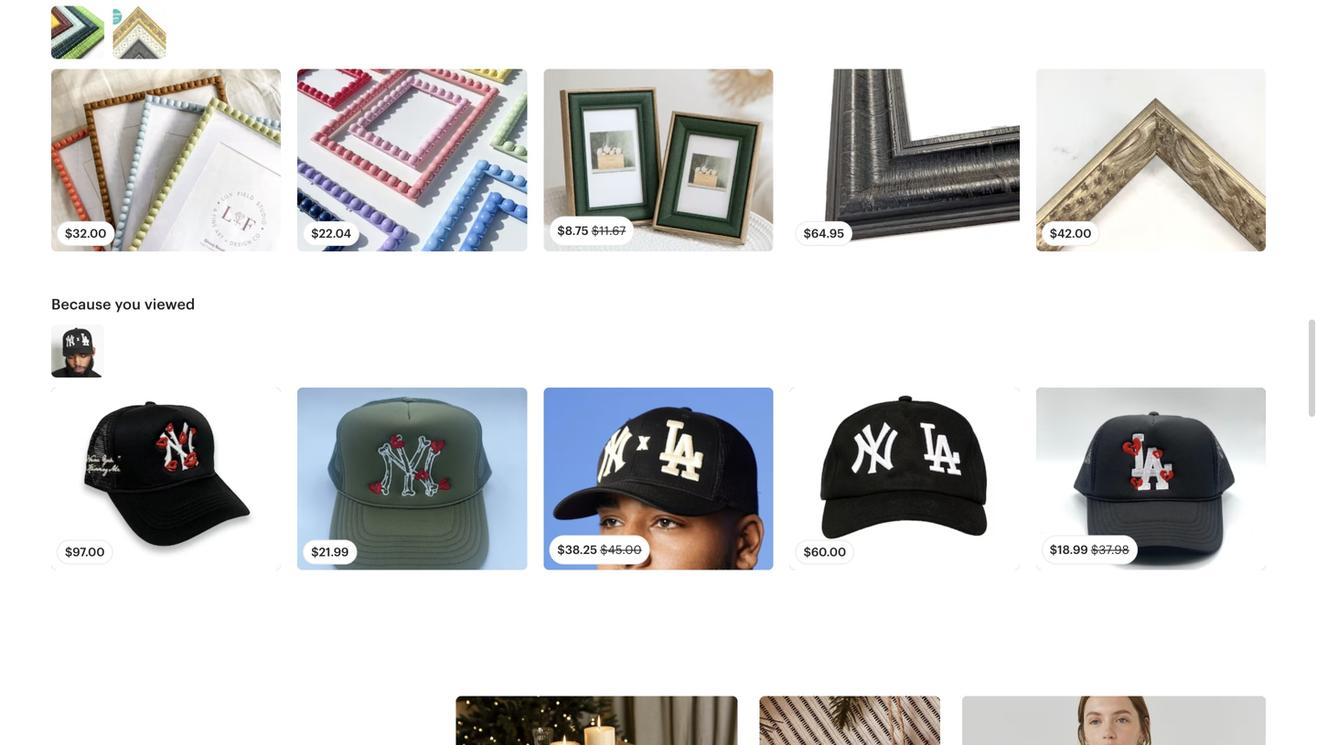 Task type: locate. For each thing, give the bounding box(es) containing it.
21.99
[[319, 546, 349, 560]]

off white ny x la trucker hat image
[[544, 388, 774, 571]]

42.00
[[1058, 227, 1092, 241]]

la los angeles with hearts custom trucker adjustable baseball cap snapback image
[[1037, 388, 1266, 571]]

32.00
[[73, 227, 107, 241]]

antiqued stars custom picture frame with premium acrylic cover | custom picture frames | picture frames for wall art and posters and more image
[[113, 6, 166, 59]]

60.00
[[811, 546, 847, 560]]

$ 60.00
[[804, 546, 847, 560]]

$ for $ 97.00
[[65, 546, 73, 560]]

$ for $ 22.04
[[311, 227, 319, 241]]

18.99
[[1058, 543, 1089, 557]]

because you viewed
[[51, 296, 195, 313]]

green retro rectangular solid wood frame, creative design walnut edge photograph frame, family couple photo decor frames, gifts for friends image
[[544, 69, 774, 252]]

97.00
[[73, 546, 105, 560]]

$ 22.04
[[311, 227, 351, 241]]

because
[[51, 296, 111, 313]]

38.25
[[565, 543, 598, 557]]

$
[[558, 224, 565, 238], [592, 224, 599, 238], [65, 227, 73, 241], [311, 227, 319, 241], [804, 227, 811, 241], [1050, 227, 1058, 241], [558, 543, 565, 557], [600, 543, 608, 557], [1050, 543, 1058, 557], [1091, 543, 1099, 557], [65, 546, 73, 560], [311, 546, 319, 560], [804, 546, 811, 560]]

$ for $ 38.25 $ 45.00
[[558, 543, 565, 557]]

patriotic stars and stripes american flag, custom picture frame - any size, solid wood art gallery frame, 1 1/4", silver, complete frame image
[[1037, 69, 1266, 252]]

wooden bobbin frame image
[[298, 69, 527, 252]]



Task type: describe. For each thing, give the bounding box(es) containing it.
11.67
[[599, 224, 626, 238]]

rustic distressed black brown picture frame, canvas painting art photo frame 3.5", custom frames for wall art, west frames montecito frame image
[[790, 69, 1020, 252]]

handmade personalised clay bauble tree decoration, christmas decoration, tree decs, boho decor, bohemian, xmas, noel, decoration gift image
[[760, 697, 941, 746]]

$ for $ 21.99
[[311, 546, 319, 560]]

eclectic picture frames colorful ridges funky decor vintage lime green red yellow blue custom gallery wall gift 4x6 5x7 8x10 11x14 16x20 image
[[51, 6, 104, 59]]

new york broken heart bone trucker hat custom trucker hat snapback adjustable various colors image
[[298, 388, 527, 571]]

$ 32.00
[[65, 227, 107, 241]]

$ 97.00
[[65, 546, 105, 560]]

$ for $ 8.75 $ 11.67
[[558, 224, 565, 238]]

sage green winter fairisle sweater, sustainable merino wool turtleneck sweater, perfect winter gift, fitted chunky patterned knit sweater image
[[963, 697, 1266, 746]]

37.98
[[1099, 543, 1130, 557]]

64.95
[[811, 227, 845, 241]]

$ 21.99
[[311, 546, 349, 560]]

8.75
[[565, 224, 589, 238]]

$ 42.00
[[1050, 227, 1092, 241]]

$ 18.99 $ 37.98
[[1050, 543, 1130, 557]]

$ 38.25 $ 45.00
[[558, 543, 642, 557]]

glossy beaded bobbin picture frame | lacquered bobbin frame | painted frames | cottage style photo frame | pretty frames | scallop frame image
[[51, 69, 281, 252]]

you
[[115, 296, 141, 313]]

$ for $ 18.99 $ 37.98
[[1050, 543, 1058, 557]]

viewed
[[144, 296, 195, 313]]

22.04
[[319, 227, 351, 241]]

black ny x la trucker hat image
[[51, 325, 104, 378]]

$ for $ 60.00
[[804, 546, 811, 560]]

$ 64.95
[[804, 227, 845, 241]]

$ for $ 42.00
[[1050, 227, 1058, 241]]

$ for $ 64.95
[[804, 227, 811, 241]]

discontinued new york trucker hat image
[[51, 388, 281, 571]]

$ for $ 32.00
[[65, 227, 73, 241]]

$ 8.75 $ 11.67
[[558, 224, 626, 238]]

45.00
[[608, 543, 642, 557]]

kid laroi tiktok ny la hat image
[[790, 388, 1020, 571]]

holiday table runner, table setting, farmhouse table setting, custom size, christmas runner, natural table decor, soft table runner image
[[456, 697, 738, 746]]



Task type: vqa. For each thing, say whether or not it's contained in the screenshot.
$ 8.75 $ 11.67
yes



